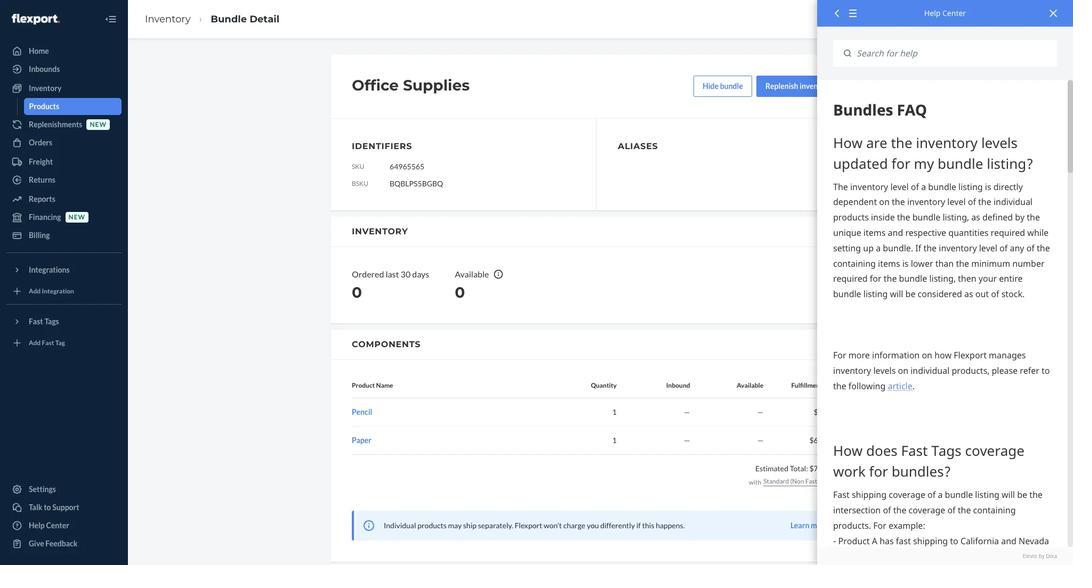 Task type: describe. For each thing, give the bounding box(es) containing it.
may
[[448, 522, 462, 531]]

bundle
[[720, 82, 743, 91]]

(non
[[790, 478, 804, 486]]

won't
[[544, 522, 562, 531]]

identifiers
[[352, 141, 412, 151]]

individual products may ship separately. flexport won't charge you differently if this happens.
[[384, 522, 685, 531]]

elevio
[[1023, 553, 1037, 560]]

1 for $9.29
[[612, 408, 617, 417]]

products link
[[24, 98, 122, 115]]

available inside the components element
[[737, 382, 763, 390]]

close navigation image
[[104, 13, 117, 26]]

financing
[[29, 213, 61, 222]]

detail
[[250, 13, 279, 25]]

settings link
[[6, 481, 122, 498]]

products
[[418, 522, 447, 531]]

add integration link
[[6, 283, 122, 300]]

inbounds link
[[6, 61, 122, 78]]

ordered last 30 days 0
[[352, 269, 429, 302]]

this
[[642, 522, 654, 531]]

inbound
[[666, 382, 690, 390]]

reports
[[29, 195, 55, 204]]

elevio by dixa link
[[833, 553, 1057, 560]]

talk
[[29, 503, 42, 512]]

give feedback
[[29, 539, 78, 549]]

hide bundle button
[[694, 76, 752, 97]]

hide bundle
[[703, 82, 743, 91]]

1 horizontal spatial center
[[942, 8, 966, 18]]

ordered
[[352, 269, 384, 279]]

bundle detail
[[211, 13, 279, 25]]

hide
[[703, 82, 719, 91]]

replenish
[[765, 82, 798, 91]]

feedback
[[45, 539, 78, 549]]

replenish inventory
[[765, 82, 832, 91]]

fee
[[824, 382, 833, 390]]

replenish inventory button
[[756, 76, 841, 97]]

0 horizontal spatial inventory link
[[6, 80, 122, 97]]

supplies
[[403, 76, 470, 94]]

settings
[[29, 485, 56, 494]]

64965565
[[390, 162, 424, 171]]

name
[[376, 382, 393, 390]]

returns
[[29, 175, 55, 184]]

talk to support button
[[6, 499, 122, 517]]

fast inside add fast tag link
[[42, 339, 54, 347]]

paper link
[[352, 436, 371, 445]]

charge
[[563, 522, 585, 531]]

differently
[[600, 522, 635, 531]]

tag)
[[819, 478, 830, 486]]

1 horizontal spatial help
[[924, 8, 940, 18]]

learn more
[[790, 522, 828, 531]]

add integration
[[29, 288, 74, 296]]

fast inside fast tags dropdown button
[[29, 317, 43, 326]]

quantity
[[591, 382, 617, 390]]

reports link
[[6, 191, 122, 208]]

paper
[[352, 436, 371, 445]]

1 vertical spatial help
[[29, 521, 45, 530]]

standard
[[763, 478, 789, 486]]

0 horizontal spatial help center
[[29, 521, 69, 530]]

inventory inside inventory element
[[352, 227, 408, 237]]

by
[[1039, 553, 1045, 560]]

individual
[[384, 522, 416, 531]]

2 0 from the left
[[455, 283, 465, 302]]

support
[[52, 503, 79, 512]]

estimated
[[755, 464, 788, 474]]

components element
[[330, 330, 862, 563]]

inventory element
[[330, 217, 862, 323]]

billing
[[29, 231, 50, 240]]

1 vertical spatial center
[[46, 521, 69, 530]]

0 horizontal spatial inventory
[[29, 84, 61, 93]]

$75.59
[[809, 464, 833, 474]]

ship
[[463, 522, 477, 531]]

freight
[[29, 157, 53, 166]]

home link
[[6, 43, 122, 60]]

estimated total: $75.59 with standard (non fast tag)
[[749, 464, 833, 487]]

you
[[587, 522, 599, 531]]

0 vertical spatial inventory link
[[145, 13, 191, 25]]

$9.29
[[814, 408, 833, 417]]



Task type: locate. For each thing, give the bounding box(es) containing it.
2 horizontal spatial inventory
[[352, 227, 408, 237]]

—
[[684, 408, 690, 417], [757, 408, 763, 417], [684, 436, 690, 445], [757, 436, 763, 445]]

0 vertical spatial add
[[29, 288, 41, 296]]

give
[[29, 539, 44, 549]]

1 horizontal spatial new
[[90, 121, 107, 129]]

tag
[[55, 339, 65, 347]]

tags
[[44, 317, 59, 326]]

add for add integration
[[29, 288, 41, 296]]

pencil
[[352, 408, 372, 417]]

replenishments
[[29, 120, 82, 129]]

learn more button
[[790, 521, 828, 532]]

dixa
[[1046, 553, 1057, 560]]

learn
[[790, 522, 809, 531]]

new
[[90, 121, 107, 129], [69, 213, 85, 221]]

0
[[352, 283, 362, 302], [455, 283, 465, 302]]

0 vertical spatial 1
[[612, 408, 617, 417]]

0 horizontal spatial available
[[455, 269, 489, 279]]

1 horizontal spatial inventory
[[145, 13, 191, 25]]

total:
[[790, 464, 808, 474]]

pencil link
[[352, 408, 372, 417]]

fast left tag
[[42, 339, 54, 347]]

0 vertical spatial center
[[942, 8, 966, 18]]

1 vertical spatial inventory link
[[6, 80, 122, 97]]

product
[[352, 382, 375, 390]]

2 vertical spatial fast
[[805, 478, 817, 486]]

help center up search search field
[[924, 8, 966, 18]]

Search search field
[[851, 40, 1057, 67]]

freight link
[[6, 154, 122, 171]]

2 add from the top
[[29, 339, 41, 347]]

add left integration
[[29, 288, 41, 296]]

office
[[352, 76, 399, 94]]

inventory inside breadcrumbs navigation
[[145, 13, 191, 25]]

add fast tag
[[29, 339, 65, 347]]

1 vertical spatial 1
[[612, 436, 617, 445]]

flexport
[[515, 522, 542, 531]]

fast
[[29, 317, 43, 326], [42, 339, 54, 347], [805, 478, 817, 486]]

add for add fast tag
[[29, 339, 41, 347]]

sku
[[352, 163, 364, 171]]

with
[[749, 479, 761, 487]]

1 horizontal spatial available
[[737, 382, 763, 390]]

1 horizontal spatial help center
[[924, 8, 966, 18]]

add fast tag link
[[6, 335, 122, 352]]

integrations
[[29, 265, 70, 275]]

0 vertical spatial help center
[[924, 8, 966, 18]]

center up search search field
[[942, 8, 966, 18]]

1 horizontal spatial 0
[[455, 283, 465, 302]]

1 horizontal spatial inventory link
[[145, 13, 191, 25]]

last
[[386, 269, 399, 279]]

fast inside "estimated total: $75.59 with standard (non fast tag)"
[[805, 478, 817, 486]]

0 vertical spatial new
[[90, 121, 107, 129]]

2 vertical spatial inventory
[[352, 227, 408, 237]]

days
[[412, 269, 429, 279]]

new down the reports link
[[69, 213, 85, 221]]

separately.
[[478, 522, 513, 531]]

available inside inventory element
[[455, 269, 489, 279]]

center down talk to support
[[46, 521, 69, 530]]

0 inside the "ordered last 30 days 0"
[[352, 283, 362, 302]]

orders
[[29, 138, 52, 147]]

help
[[924, 8, 940, 18], [29, 521, 45, 530]]

identifiers element
[[352, 140, 575, 189]]

fulfillment fee
[[791, 382, 833, 390]]

0 vertical spatial inventory
[[145, 13, 191, 25]]

fast tags button
[[6, 313, 122, 330]]

1 vertical spatial add
[[29, 339, 41, 347]]

flexport logo image
[[12, 14, 60, 24]]

home
[[29, 46, 49, 55]]

0 horizontal spatial center
[[46, 521, 69, 530]]

0 vertical spatial fast
[[29, 317, 43, 326]]

bundle detail link
[[211, 13, 279, 25]]

talk to support
[[29, 503, 79, 512]]

0 horizontal spatial new
[[69, 213, 85, 221]]

new for financing
[[69, 213, 85, 221]]

add down fast tags
[[29, 339, 41, 347]]

components
[[352, 339, 421, 350]]

0 vertical spatial available
[[455, 269, 489, 279]]

inventory link
[[145, 13, 191, 25], [6, 80, 122, 97]]

aliases
[[618, 141, 658, 151]]

1 vertical spatial help center
[[29, 521, 69, 530]]

1 vertical spatial inventory
[[29, 84, 61, 93]]

bqblps5bgbq
[[390, 179, 443, 188]]

to
[[44, 503, 51, 512]]

1 vertical spatial available
[[737, 382, 763, 390]]

help center link
[[6, 518, 122, 535]]

help up search search field
[[924, 8, 940, 18]]

bundle
[[211, 13, 247, 25]]

1 for $69.04
[[612, 436, 617, 445]]

1 add from the top
[[29, 288, 41, 296]]

help up give
[[29, 521, 45, 530]]

products
[[29, 102, 59, 111]]

1
[[612, 408, 617, 417], [612, 436, 617, 445]]

give feedback button
[[6, 536, 122, 553]]

new down products link
[[90, 121, 107, 129]]

0 horizontal spatial help
[[29, 521, 45, 530]]

breadcrumbs navigation
[[136, 4, 288, 35]]

orders link
[[6, 134, 122, 151]]

fulfillment
[[791, 382, 822, 390]]

fast left tag)
[[805, 478, 817, 486]]

billing link
[[6, 227, 122, 244]]

help center down 'to'
[[29, 521, 69, 530]]

inbounds
[[29, 64, 60, 74]]

0 vertical spatial help
[[924, 8, 940, 18]]

1 vertical spatial new
[[69, 213, 85, 221]]

30
[[401, 269, 411, 279]]

happens.
[[656, 522, 685, 531]]

new for replenishments
[[90, 121, 107, 129]]

office supplies
[[352, 76, 470, 94]]

integration
[[42, 288, 74, 296]]

0 horizontal spatial 0
[[352, 283, 362, 302]]

integrations button
[[6, 262, 122, 279]]

1 0 from the left
[[352, 283, 362, 302]]

fast left "tags"
[[29, 317, 43, 326]]

fast tags
[[29, 317, 59, 326]]

returns link
[[6, 172, 122, 189]]

elevio by dixa
[[1023, 553, 1057, 560]]

$69.04
[[809, 436, 833, 445]]

if
[[636, 522, 641, 531]]

1 vertical spatial fast
[[42, 339, 54, 347]]

available
[[455, 269, 489, 279], [737, 382, 763, 390]]

bsku
[[352, 180, 368, 188]]

2 1 from the top
[[612, 436, 617, 445]]

1 1 from the top
[[612, 408, 617, 417]]

more
[[811, 522, 828, 531]]



Task type: vqa. For each thing, say whether or not it's contained in the screenshot.
differently
yes



